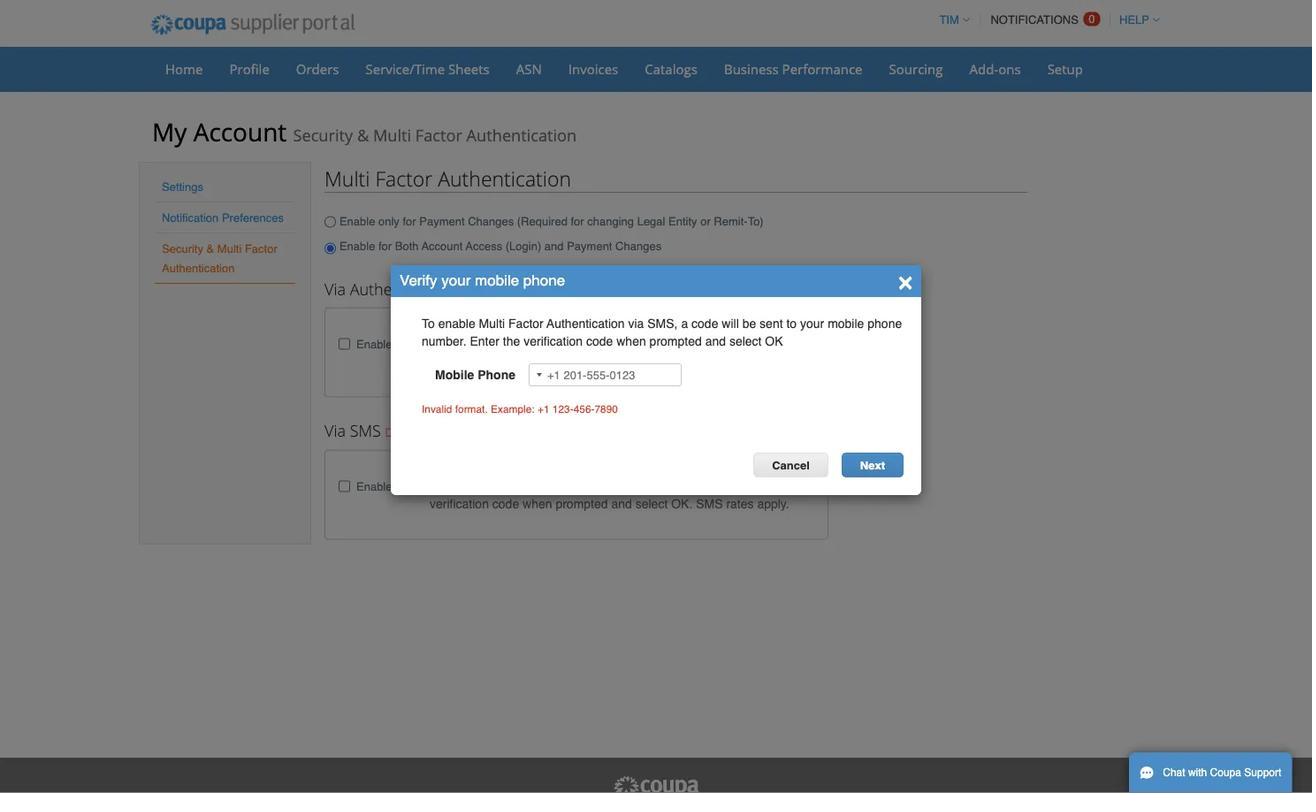 Task type: locate. For each thing, give the bounding box(es) containing it.
enter
[[470, 334, 499, 348], [771, 479, 801, 493]]

select
[[729, 334, 762, 348], [635, 496, 668, 511]]

my
[[152, 115, 187, 149]]

1 via from the top
[[324, 278, 346, 300]]

service/time
[[366, 60, 445, 78]]

via
[[324, 278, 346, 300], [324, 420, 346, 442]]

multi up the
[[479, 317, 505, 331]]

a right the via
[[681, 317, 688, 331]]

sent up ok
[[760, 317, 783, 331]]

multi down notification preferences
[[217, 242, 242, 255]]

enable
[[339, 215, 375, 228], [339, 239, 375, 253], [356, 337, 392, 351], [356, 480, 392, 493]]

& inside my account security & multi factor authentication
[[357, 124, 369, 146]]

disabled down enable for both account access (login) and payment changes
[[484, 282, 529, 298]]

1 vertical spatial number.
[[723, 479, 768, 493]]

1 vertical spatial prompted
[[556, 496, 608, 511]]

security down notification
[[162, 242, 203, 255]]

1 vertical spatial when
[[523, 496, 552, 511]]

0 vertical spatial enter
[[470, 334, 499, 348]]

disabled inside via authenticator app disabled
[[484, 282, 529, 298]]

number. up store
[[422, 334, 466, 348]]

0 horizontal spatial sent
[[577, 479, 600, 493]]

sms
[[350, 420, 381, 442], [696, 496, 723, 511]]

1 vertical spatial sms
[[696, 496, 723, 511]]

1 horizontal spatial changes
[[615, 239, 661, 253]]

1 vertical spatial will
[[539, 479, 556, 493]]

2 via from the top
[[324, 420, 346, 442]]

1 vertical spatial authenticator
[[482, 337, 554, 351]]

account down profile link
[[193, 115, 287, 149]]

verification
[[524, 334, 583, 348], [430, 496, 489, 511]]

payment down multi factor authentication in the top of the page
[[419, 215, 465, 228]]

be inside using sms, a code will be sent to your mobile phone number. enter verification code when prompted and select ok. sms rates apply.
[[560, 479, 573, 493]]

security down orders link
[[293, 124, 353, 146]]

for left changing
[[571, 215, 584, 228]]

factor down the preferences
[[245, 242, 277, 255]]

2 vertical spatial and
[[611, 496, 632, 511]]

to inside using sms, a code will be sent to your mobile phone number. enter verification code when prompted and select ok. sms rates apply.
[[604, 479, 614, 493]]

1 horizontal spatial payment
[[567, 239, 612, 253]]

1 horizontal spatial coupa supplier portal image
[[612, 775, 700, 793]]

Enable for Both Account Access (Login) and Payment Changes radio
[[324, 237, 336, 260]]

telephone country code image
[[537, 373, 542, 377]]

0 vertical spatial account
[[193, 115, 287, 149]]

mobile inside using an authenticator app available from your mobile phone app store
[[690, 337, 727, 351]]

will inside "to enable multi factor authentication via sms, a code will be sent to your mobile phone number. enter the verification code when prompted and select ok"
[[722, 317, 739, 331]]

authenticator up telephone country code field
[[482, 337, 554, 351]]

authenticator down both
[[350, 278, 447, 300]]

1 using from the top
[[430, 337, 461, 351]]

authentication down notification
[[162, 261, 235, 275]]

0 horizontal spatial &
[[207, 242, 214, 255]]

your inside using sms, a code will be sent to your mobile phone number. enter verification code when prompted and select ok. sms rates apply.
[[618, 479, 642, 493]]

None checkbox
[[339, 338, 350, 350]]

for left both
[[378, 239, 392, 253]]

catalogs link
[[633, 56, 709, 82]]

via authenticator app disabled
[[324, 278, 529, 300]]

0 vertical spatial verification
[[524, 334, 583, 348]]

factor
[[415, 124, 462, 146], [375, 164, 433, 192], [245, 242, 277, 255], [508, 317, 544, 331]]

1 vertical spatial to
[[604, 479, 614, 493]]

1 horizontal spatial sms
[[696, 496, 723, 511]]

1 vertical spatial sent
[[577, 479, 600, 493]]

1 vertical spatial enter
[[771, 479, 801, 493]]

phone inside "to enable multi factor authentication via sms, a code will be sent to your mobile phone number. enter the verification code when prompted and select ok"
[[868, 317, 902, 331]]

& down service/time
[[357, 124, 369, 146]]

0 horizontal spatial a
[[498, 479, 505, 493]]

multi inside my account security & multi factor authentication
[[373, 124, 411, 146]]

and left "ok."
[[611, 496, 632, 511]]

app
[[452, 278, 480, 300], [557, 337, 579, 351]]

sms, up from
[[647, 317, 678, 331]]

remit-
[[714, 215, 748, 228]]

0 horizontal spatial disabled
[[385, 425, 430, 440]]

number. inside "to enable multi factor authentication via sms, a code will be sent to your mobile phone number. enter the verification code when prompted and select ok"
[[422, 334, 466, 348]]

select inside using sms, a code will be sent to your mobile phone number. enter verification code when prompted and select ok. sms rates apply.
[[635, 496, 668, 511]]

1 vertical spatial &
[[207, 242, 214, 255]]

1 vertical spatial account
[[422, 239, 463, 253]]

your
[[441, 271, 471, 289], [800, 317, 824, 331], [663, 337, 687, 351], [618, 479, 642, 493]]

verification inside "to enable multi factor authentication via sms, a code will be sent to your mobile phone number. enter the verification code when prompted and select ok"
[[524, 334, 583, 348]]

account
[[193, 115, 287, 149], [422, 239, 463, 253]]

coupa
[[1210, 767, 1241, 779]]

0 horizontal spatial will
[[539, 479, 556, 493]]

to enable multi factor authentication via sms, a code will be sent to your mobile phone number. enter the verification code when prompted and select ok
[[422, 317, 902, 348]]

1 horizontal spatial account
[[422, 239, 463, 253]]

0 horizontal spatial enter
[[470, 334, 499, 348]]

sms, down "format."
[[465, 479, 495, 493]]

factor up the
[[508, 317, 544, 331]]

will inside using sms, a code will be sent to your mobile phone number. enter verification code when prompted and select ok. sms rates apply.
[[539, 479, 556, 493]]

1 horizontal spatial verification
[[524, 334, 583, 348]]

0 vertical spatial sms,
[[647, 317, 678, 331]]

1 horizontal spatial a
[[681, 317, 688, 331]]

1 vertical spatial using
[[430, 479, 461, 493]]

setup
[[1047, 60, 1083, 78]]

using for using sms, a code will be sent to your mobile phone number. enter verification code when prompted and select ok. sms rates apply.
[[430, 479, 461, 493]]

1 vertical spatial select
[[635, 496, 668, 511]]

number. up rates
[[723, 479, 768, 493]]

0 horizontal spatial app
[[452, 278, 480, 300]]

1 vertical spatial sms,
[[465, 479, 495, 493]]

0 vertical spatial payment
[[419, 215, 465, 228]]

phone down the × button
[[868, 317, 902, 331]]

1 horizontal spatial select
[[729, 334, 762, 348]]

app inside using an authenticator app available from your mobile phone app store
[[557, 337, 579, 351]]

be inside "to enable multi factor authentication via sms, a code will be sent to your mobile phone number. enter the verification code when prompted and select ok"
[[742, 317, 756, 331]]

and down enable only for payment changes (required for changing legal entity or remit-to)
[[545, 239, 564, 253]]

authentication up available
[[547, 317, 625, 331]]

number. inside using sms, a code will be sent to your mobile phone number. enter verification code when prompted and select ok. sms rates apply.
[[723, 479, 768, 493]]

456-
[[573, 404, 595, 415]]

security
[[293, 124, 353, 146], [162, 242, 203, 255]]

factor inside my account security & multi factor authentication
[[415, 124, 462, 146]]

authentication
[[466, 124, 577, 146], [438, 164, 571, 192], [162, 261, 235, 275], [547, 317, 625, 331]]

1 horizontal spatial security
[[293, 124, 353, 146]]

0 vertical spatial when
[[616, 334, 646, 348]]

enable only for payment changes (required for changing legal entity or remit-to)
[[339, 215, 764, 228]]

1 horizontal spatial number.
[[723, 479, 768, 493]]

1 vertical spatial disabled
[[385, 425, 430, 440]]

0 horizontal spatial coupa supplier portal image
[[139, 3, 367, 47]]

1 vertical spatial app
[[557, 337, 579, 351]]

sent inside "to enable multi factor authentication via sms, a code will be sent to your mobile phone number. enter the verification code when prompted and select ok"
[[760, 317, 783, 331]]

0 horizontal spatial security
[[162, 242, 203, 255]]

coupa supplier portal image
[[139, 3, 367, 47], [612, 775, 700, 793]]

0 vertical spatial authenticator
[[350, 278, 447, 300]]

1 vertical spatial security
[[162, 242, 203, 255]]

format.
[[455, 404, 488, 415]]

0 horizontal spatial sms,
[[465, 479, 495, 493]]

multi factor authentication
[[324, 164, 571, 192]]

0 vertical spatial sent
[[760, 317, 783, 331]]

0 vertical spatial via
[[324, 278, 346, 300]]

profile link
[[218, 56, 281, 82]]

factor inside security & multi factor authentication
[[245, 242, 277, 255]]

sent down 456-
[[577, 479, 600, 493]]

0 vertical spatial prompted
[[649, 334, 702, 348]]

phone up "ok."
[[685, 479, 719, 493]]

only
[[378, 215, 399, 228]]

authentication down asn link on the left top of the page
[[466, 124, 577, 146]]

0 vertical spatial to
[[786, 317, 797, 331]]

Enable only for Payment Changes (Required for changing Legal Entity or Remit-To) radio
[[324, 210, 336, 233]]

disabled down 'invalid'
[[385, 425, 430, 440]]

store
[[430, 354, 457, 368]]

security inside security & multi factor authentication
[[162, 242, 203, 255]]

cancel
[[772, 459, 810, 472]]

0 vertical spatial &
[[357, 124, 369, 146]]

0 vertical spatial number.
[[422, 334, 466, 348]]

your inside "to enable multi factor authentication via sms, a code will be sent to your mobile phone number. enter the verification code when prompted and select ok"
[[800, 317, 824, 331]]

0 vertical spatial changes
[[468, 215, 514, 228]]

using inside using sms, a code will be sent to your mobile phone number. enter verification code when prompted and select ok. sms rates apply.
[[430, 479, 461, 493]]

1 horizontal spatial authenticator
[[482, 337, 554, 351]]

sent inside using sms, a code will be sent to your mobile phone number. enter verification code when prompted and select ok. sms rates apply.
[[577, 479, 600, 493]]

payment down changing
[[567, 239, 612, 253]]

using
[[430, 337, 461, 351], [430, 479, 461, 493]]

multi
[[373, 124, 411, 146], [324, 164, 370, 192], [217, 242, 242, 255], [479, 317, 505, 331]]

0 vertical spatial security
[[293, 124, 353, 146]]

0 vertical spatial using
[[430, 337, 461, 351]]

example:
[[491, 404, 535, 415]]

1 horizontal spatial sent
[[760, 317, 783, 331]]

to up app
[[786, 317, 797, 331]]

1 horizontal spatial app
[[557, 337, 579, 351]]

+1 201-555-0123 text field
[[529, 363, 682, 386]]

chat with coupa support button
[[1129, 752, 1292, 793]]

to
[[786, 317, 797, 331], [604, 479, 614, 493]]

settings link
[[162, 180, 203, 193]]

× button
[[898, 266, 912, 294]]

account right both
[[422, 239, 463, 253]]

0 vertical spatial disabled
[[484, 282, 529, 298]]

0 horizontal spatial be
[[560, 479, 573, 493]]

mobile
[[475, 271, 519, 289], [828, 317, 864, 331], [690, 337, 727, 351], [645, 479, 681, 493]]

1 horizontal spatial enter
[[771, 479, 801, 493]]

for right only
[[403, 215, 416, 228]]

0 horizontal spatial payment
[[419, 215, 465, 228]]

2 using from the top
[[430, 479, 461, 493]]

ons
[[998, 60, 1021, 78]]

1 vertical spatial coupa supplier portal image
[[612, 775, 700, 793]]

1 horizontal spatial to
[[786, 317, 797, 331]]

my account security & multi factor authentication
[[152, 115, 577, 149]]

asn
[[516, 60, 542, 78]]

0 horizontal spatial account
[[193, 115, 287, 149]]

orders
[[296, 60, 339, 78]]

& down notification preferences
[[207, 242, 214, 255]]

select left "ok."
[[635, 496, 668, 511]]

0 vertical spatial and
[[545, 239, 564, 253]]

changes up access
[[468, 215, 514, 228]]

phone left ok
[[730, 337, 765, 351]]

prompted
[[649, 334, 702, 348], [556, 496, 608, 511]]

1 horizontal spatial and
[[611, 496, 632, 511]]

1 vertical spatial verification
[[430, 496, 489, 511]]

0 vertical spatial select
[[729, 334, 762, 348]]

1 horizontal spatial when
[[616, 334, 646, 348]]

1 horizontal spatial sms,
[[647, 317, 678, 331]]

0 horizontal spatial authenticator
[[350, 278, 447, 300]]

multi down service/time
[[373, 124, 411, 146]]

0 horizontal spatial prompted
[[556, 496, 608, 511]]

to down 7890
[[604, 479, 614, 493]]

2 horizontal spatial and
[[705, 334, 726, 348]]

factor inside "to enable multi factor authentication via sms, a code will be sent to your mobile phone number. enter the verification code when prompted and select ok"
[[508, 317, 544, 331]]

0 horizontal spatial when
[[523, 496, 552, 511]]

app up enable
[[452, 278, 480, 300]]

1 horizontal spatial disabled
[[484, 282, 529, 298]]

0 horizontal spatial sms
[[350, 420, 381, 442]]

sent
[[760, 317, 783, 331], [577, 479, 600, 493]]

security & multi factor authentication
[[162, 242, 277, 275]]

enter left the
[[470, 334, 499, 348]]

cancel button
[[753, 453, 828, 477]]

a inside using sms, a code will be sent to your mobile phone number. enter verification code when prompted and select ok. sms rates apply.
[[498, 479, 505, 493]]

using inside using an authenticator app available from your mobile phone app store
[[430, 337, 461, 351]]

0 horizontal spatial changes
[[468, 215, 514, 228]]

1 horizontal spatial be
[[742, 317, 756, 331]]

0 vertical spatial be
[[742, 317, 756, 331]]

a inside "to enable multi factor authentication via sms, a code will be sent to your mobile phone number. enter the verification code when prompted and select ok"
[[681, 317, 688, 331]]

changes down legal
[[615, 239, 661, 253]]

and left ok
[[705, 334, 726, 348]]

phone down (login)
[[523, 271, 565, 289]]

app left available
[[557, 337, 579, 351]]

phone inside using sms, a code will be sent to your mobile phone number. enter verification code when prompted and select ok. sms rates apply.
[[685, 479, 719, 493]]

1 horizontal spatial will
[[722, 317, 739, 331]]

select inside "to enable multi factor authentication via sms, a code will be sent to your mobile phone number. enter the verification code when prompted and select ok"
[[729, 334, 762, 348]]

0 vertical spatial a
[[681, 317, 688, 331]]

using up store
[[430, 337, 461, 351]]

phone
[[523, 271, 565, 289], [868, 317, 902, 331], [730, 337, 765, 351], [685, 479, 719, 493]]

0 horizontal spatial select
[[635, 496, 668, 511]]

a down example:
[[498, 479, 505, 493]]

to inside "to enable multi factor authentication via sms, a code will be sent to your mobile phone number. enter the verification code when prompted and select ok"
[[786, 317, 797, 331]]

1 horizontal spatial prompted
[[649, 334, 702, 348]]

an
[[465, 337, 479, 351]]

sms,
[[647, 317, 678, 331], [465, 479, 495, 493]]

1 vertical spatial a
[[498, 479, 505, 493]]

1 vertical spatial be
[[560, 479, 573, 493]]

None checkbox
[[339, 480, 350, 492]]

7890
[[595, 404, 618, 415]]

1 vertical spatial via
[[324, 420, 346, 442]]

1 vertical spatial and
[[705, 334, 726, 348]]

or
[[700, 215, 711, 228]]

for
[[403, 215, 416, 228], [571, 215, 584, 228], [378, 239, 392, 253]]

1 vertical spatial changes
[[615, 239, 661, 253]]

0 vertical spatial will
[[722, 317, 739, 331]]

+1
[[538, 404, 550, 415]]

performance
[[782, 60, 862, 78]]

using down 'invalid'
[[430, 479, 461, 493]]

0 horizontal spatial verification
[[430, 496, 489, 511]]

select left ok
[[729, 334, 762, 348]]

payment
[[419, 215, 465, 228], [567, 239, 612, 253]]

authenticator
[[350, 278, 447, 300], [482, 337, 554, 351]]

legal
[[637, 215, 665, 228]]

multi inside "to enable multi factor authentication via sms, a code will be sent to your mobile phone number. enter the verification code when prompted and select ok"
[[479, 317, 505, 331]]

service/time sheets link
[[354, 56, 501, 82]]

factor up only
[[375, 164, 433, 192]]

factor up multi factor authentication in the top of the page
[[415, 124, 462, 146]]

enter down cancel
[[771, 479, 801, 493]]

0 horizontal spatial and
[[545, 239, 564, 253]]

0 horizontal spatial to
[[604, 479, 614, 493]]

via for via sms
[[324, 420, 346, 442]]

0 horizontal spatial number.
[[422, 334, 466, 348]]

to
[[422, 317, 435, 331]]

and
[[545, 239, 564, 253], [705, 334, 726, 348], [611, 496, 632, 511]]



Task type: describe. For each thing, give the bounding box(es) containing it.
asn link
[[505, 56, 553, 82]]

both
[[395, 239, 419, 253]]

business performance link
[[713, 56, 874, 82]]

catalogs
[[645, 60, 698, 78]]

via for via authenticator app
[[324, 278, 346, 300]]

add-ons
[[969, 60, 1021, 78]]

with
[[1188, 767, 1207, 779]]

1 vertical spatial payment
[[567, 239, 612, 253]]

sms, inside "to enable multi factor authentication via sms, a code will be sent to your mobile phone number. enter the verification code when prompted and select ok"
[[647, 317, 678, 331]]

multi inside security & multi factor authentication
[[217, 242, 242, 255]]

business performance
[[724, 60, 862, 78]]

0 vertical spatial app
[[452, 278, 480, 300]]

0 horizontal spatial for
[[378, 239, 392, 253]]

enable down via sms disabled
[[356, 480, 392, 493]]

sourcing
[[889, 60, 943, 78]]

access
[[466, 239, 502, 253]]

notification preferences link
[[162, 211, 284, 224]]

phone inside using an authenticator app available from your mobile phone app store
[[730, 337, 765, 351]]

ok.
[[671, 496, 693, 511]]

2 horizontal spatial for
[[571, 215, 584, 228]]

authenticator inside using an authenticator app available from your mobile phone app store
[[482, 337, 554, 351]]

×
[[898, 266, 912, 294]]

mobile inside using sms, a code will be sent to your mobile phone number. enter verification code when prompted and select ok. sms rates apply.
[[645, 479, 681, 493]]

apply.
[[757, 496, 789, 511]]

(login)
[[506, 239, 541, 253]]

ok
[[765, 334, 783, 348]]

mobile
[[435, 368, 474, 382]]

multi up enable only for payment changes (required for changing legal entity or remit-to) option
[[324, 164, 370, 192]]

1 horizontal spatial for
[[403, 215, 416, 228]]

sms, inside using sms, a code will be sent to your mobile phone number. enter verification code when prompted and select ok. sms rates apply.
[[465, 479, 495, 493]]

sourcing link
[[878, 56, 954, 82]]

preferences
[[222, 211, 284, 224]]

enter inside "to enable multi factor authentication via sms, a code will be sent to your mobile phone number. enter the verification code when prompted and select ok"
[[470, 334, 499, 348]]

using sms, a code will be sent to your mobile phone number. enter verification code when prompted and select ok. sms rates apply.
[[430, 479, 801, 511]]

using for using an authenticator app available from your mobile phone app store
[[430, 337, 461, 351]]

sheets
[[448, 60, 490, 78]]

when inside using sms, a code will be sent to your mobile phone number. enter verification code when prompted and select ok. sms rates apply.
[[523, 496, 552, 511]]

0 vertical spatial coupa supplier portal image
[[139, 3, 367, 47]]

and inside using sms, a code will be sent to your mobile phone number. enter verification code when prompted and select ok. sms rates apply.
[[611, 496, 632, 511]]

support
[[1244, 767, 1281, 779]]

profile
[[229, 60, 269, 78]]

home link
[[154, 56, 214, 82]]

verify your mobile phone
[[400, 271, 565, 289]]

security & multi factor authentication link
[[162, 242, 277, 275]]

123-
[[552, 404, 573, 415]]

enable
[[438, 317, 475, 331]]

(required
[[517, 215, 568, 228]]

mobile inside "to enable multi factor authentication via sms, a code will be sent to your mobile phone number. enter the verification code when prompted and select ok"
[[828, 317, 864, 331]]

notification preferences
[[162, 211, 284, 224]]

mobile phone
[[435, 368, 515, 382]]

invalid format. example: +1 123-456-7890
[[422, 404, 618, 415]]

verification inside using sms, a code will be sent to your mobile phone number. enter verification code when prompted and select ok. sms rates apply.
[[430, 496, 489, 511]]

authentication up (required
[[438, 164, 571, 192]]

available
[[582, 337, 631, 351]]

business
[[724, 60, 779, 78]]

chat
[[1163, 767, 1185, 779]]

home
[[165, 60, 203, 78]]

verify
[[400, 271, 437, 289]]

0 vertical spatial sms
[[350, 420, 381, 442]]

chat with coupa support
[[1163, 767, 1281, 779]]

add-
[[969, 60, 998, 78]]

phone
[[478, 368, 515, 382]]

enter inside using sms, a code will be sent to your mobile phone number. enter verification code when prompted and select ok. sms rates apply.
[[771, 479, 801, 493]]

your inside using an authenticator app available from your mobile phone app store
[[663, 337, 687, 351]]

invoices
[[568, 60, 618, 78]]

enable for both account access (login) and payment changes
[[339, 239, 661, 253]]

via sms disabled
[[324, 420, 430, 442]]

prompted inside "to enable multi factor authentication via sms, a code will be sent to your mobile phone number. enter the verification code when prompted and select ok"
[[649, 334, 702, 348]]

Telephone country code field
[[530, 364, 547, 385]]

enable down via authenticator app disabled
[[356, 337, 392, 351]]

and inside "to enable multi factor authentication via sms, a code will be sent to your mobile phone number. enter the verification code when prompted and select ok"
[[705, 334, 726, 348]]

& inside security & multi factor authentication
[[207, 242, 214, 255]]

entity
[[668, 215, 697, 228]]

enable right enable for both account access (login) and payment changes radio
[[339, 239, 375, 253]]

using an authenticator app available from your mobile phone app store
[[430, 337, 789, 368]]

add-ons link
[[958, 56, 1032, 82]]

next button
[[842, 453, 904, 477]]

prompted inside using sms, a code will be sent to your mobile phone number. enter verification code when prompted and select ok. sms rates apply.
[[556, 496, 608, 511]]

disabled inside via sms disabled
[[385, 425, 430, 440]]

setup link
[[1036, 56, 1095, 82]]

next
[[860, 459, 885, 472]]

app
[[768, 337, 789, 351]]

service/time sheets
[[366, 60, 490, 78]]

orders link
[[285, 56, 351, 82]]

enable right enable only for payment changes (required for changing legal entity or remit-to) option
[[339, 215, 375, 228]]

rates
[[726, 496, 754, 511]]

from
[[635, 337, 660, 351]]

notification
[[162, 211, 219, 224]]

authentication inside "to enable multi factor authentication via sms, a code will be sent to your mobile phone number. enter the verification code when prompted and select ok"
[[547, 317, 625, 331]]

to)
[[748, 215, 764, 228]]

authentication inside my account security & multi factor authentication
[[466, 124, 577, 146]]

the
[[503, 334, 520, 348]]

invoices link
[[557, 56, 630, 82]]

when inside "to enable multi factor authentication via sms, a code will be sent to your mobile phone number. enter the verification code when prompted and select ok"
[[616, 334, 646, 348]]

settings
[[162, 180, 203, 193]]

authentication inside security & multi factor authentication
[[162, 261, 235, 275]]

changing
[[587, 215, 634, 228]]

security inside my account security & multi factor authentication
[[293, 124, 353, 146]]

sms inside using sms, a code will be sent to your mobile phone number. enter verification code when prompted and select ok. sms rates apply.
[[696, 496, 723, 511]]

via
[[628, 317, 644, 331]]

invalid
[[422, 404, 452, 415]]



Task type: vqa. For each thing, say whether or not it's contained in the screenshot.
2nd Manage from the bottom of the page
no



